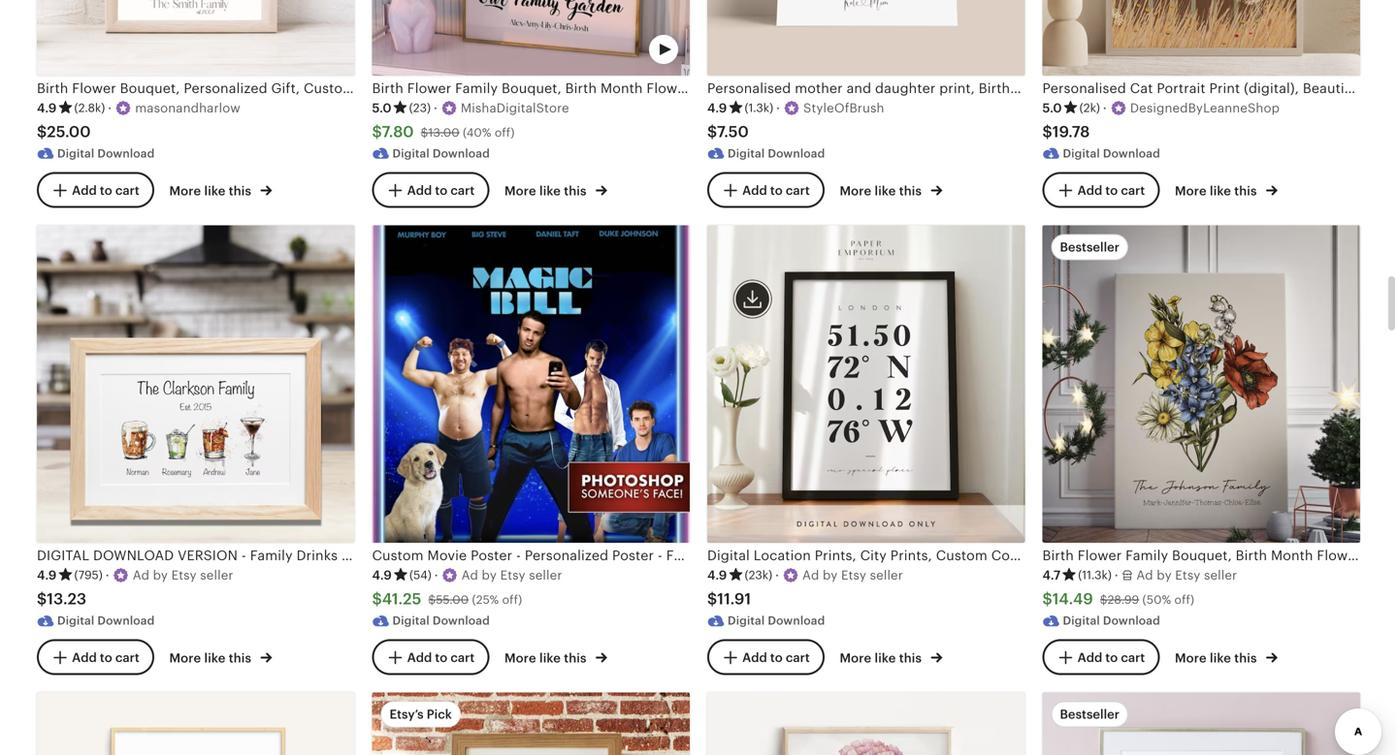 Task type: vqa. For each thing, say whether or not it's contained in the screenshot.


Task type: describe. For each thing, give the bounding box(es) containing it.
$ for $ 14.49 $ 28.99 (50% off)
[[1043, 591, 1053, 609]]

(2.8k)
[[74, 101, 105, 114]]

birth flower bouquet, personalized gift, custom printable gift, personalized garden print, mothers day gift for grandma, christmas gift mom image
[[37, 0, 355, 76]]

more for $ 14.49 $ 28.99 (50% off)
[[1175, 652, 1207, 666]]

cart for 11.91
[[786, 651, 810, 666]]

like for $ 19.78
[[1210, 184, 1231, 198]]

pick
[[427, 708, 452, 723]]

to for 7.50
[[770, 183, 783, 198]]

digital download for 11.91
[[728, 615, 825, 628]]

(50%
[[1143, 594, 1172, 607]]

to for 11.91
[[770, 651, 783, 666]]

(23)
[[409, 101, 431, 114]]

13.00
[[428, 126, 460, 139]]

(11.3k)
[[1078, 569, 1112, 582]]

· for 14.49
[[1115, 569, 1119, 583]]

add to cart for 19.78
[[1078, 183, 1145, 198]]

$ 25.00
[[37, 123, 91, 141]]

add for 13.23
[[72, 651, 97, 666]]

$ for $ 7.50
[[707, 123, 717, 141]]

5.0 for 7.80
[[372, 101, 392, 115]]

cart for 14.49
[[1121, 651, 1145, 666]]

add to cart button for 25.00
[[37, 172, 154, 208]]

this for $ 41.25 $ 55.00 (25% off)
[[564, 652, 587, 666]]

55.00
[[436, 594, 469, 607]]

more like this link for $ 11.91
[[840, 648, 943, 668]]

$ for $ 7.80 $ 13.00 (40% off)
[[372, 123, 382, 141]]

$ 11.91
[[707, 591, 751, 609]]

add to cart for 25.00
[[72, 183, 140, 198]]

add to cart button for 19.78
[[1043, 172, 1160, 208]]

7.50
[[717, 123, 749, 141]]

$ 13.23
[[37, 591, 87, 609]]

more like this for $ 14.49 $ 28.99 (50% off)
[[1175, 652, 1261, 666]]

more like this link for $ 13.23
[[169, 648, 272, 668]]

this for $ 11.91
[[899, 652, 922, 666]]

more like this for $ 7.50
[[840, 184, 925, 198]]

etsy's pick
[[390, 708, 452, 723]]

etsy's
[[390, 708, 424, 723]]

to for 7.80
[[435, 183, 448, 198]]

4.9 for 11.91
[[707, 569, 727, 583]]

· for 41.25
[[434, 569, 438, 583]]

like for $ 14.49 $ 28.99 (50% off)
[[1210, 652, 1231, 666]]

digital download for 7.80
[[393, 147, 490, 160]]

this for $ 7.50
[[899, 184, 922, 198]]

add to cart for 7.80
[[407, 183, 475, 198]]

this for $ 7.80 $ 13.00 (40% off)
[[564, 184, 587, 198]]

birth flower bouquet | personalized gift | birth month flower art | custom printable gift | personalized garden print | digital download image
[[707, 693, 1025, 756]]

4.9 for 7.50
[[707, 101, 727, 115]]

add to cart button for 13.23
[[37, 640, 154, 676]]

more for $ 13.23
[[169, 652, 201, 666]]

digital for 19.78
[[1063, 147, 1100, 160]]

product video element
[[372, 0, 690, 76]]

like for $ 7.50
[[875, 184, 896, 198]]

(23k)
[[745, 569, 773, 582]]

$ for $ 11.91
[[707, 591, 717, 609]]

$ inside $ 7.80 $ 13.00 (40% off)
[[421, 126, 428, 139]]

off) for 41.25
[[502, 594, 522, 607]]

$ 7.80 $ 13.00 (40% off)
[[372, 123, 515, 141]]

this for $ 25.00
[[229, 184, 251, 198]]

· for 13.23
[[106, 569, 109, 583]]

add for 41.25
[[407, 651, 432, 666]]

cart for 25.00
[[115, 183, 140, 198]]

add to cart button for 14.49
[[1043, 640, 1160, 676]]

$ inside $ 14.49 $ 28.99 (50% off)
[[1100, 594, 1108, 607]]

like for $ 13.23
[[204, 652, 226, 666]]

digital for 41.25
[[393, 615, 430, 628]]

$ inside the $ 41.25 $ 55.00 (25% off)
[[428, 594, 436, 607]]

14.49
[[1053, 591, 1093, 609]]

(40%
[[463, 126, 492, 139]]

11.91
[[717, 591, 751, 609]]

cart for 7.80
[[451, 183, 475, 198]]

more like this for $ 19.78
[[1175, 184, 1261, 198]]

add to cart for 11.91
[[743, 651, 810, 666]]

(795)
[[74, 569, 103, 582]]

to for 25.00
[[100, 183, 112, 198]]

$ for $ 25.00
[[37, 123, 47, 141]]

$ 41.25 $ 55.00 (25% off)
[[372, 591, 522, 609]]

· for 7.50
[[776, 101, 780, 115]]

digital for 13.23
[[57, 615, 94, 628]]

digital for 7.80
[[393, 147, 430, 160]]

more for $ 7.50
[[840, 184, 872, 198]]

like for $ 41.25 $ 55.00 (25% off)
[[540, 652, 561, 666]]

more for $ 11.91
[[840, 652, 872, 666]]

like for $ 7.80 $ 13.00 (40% off)
[[540, 184, 561, 198]]

· for 11.91
[[775, 569, 779, 583]]

digital for 14.49
[[1063, 615, 1100, 628]]

custom friend prints, friends portrait illustration, personalised wall art, best friends gift picture, personalised gift for friend, digital image
[[1043, 693, 1361, 756]]

digital download version - family drinks - personalised family print, custom drink print, personalised gift, family print, birthday gift image
[[37, 226, 355, 543]]

more like this for $ 7.80 $ 13.00 (40% off)
[[505, 184, 590, 198]]

download for 19.78
[[1103, 147, 1161, 160]]



Task type: locate. For each thing, give the bounding box(es) containing it.
add to cart button down "13.00"
[[372, 172, 489, 208]]

digital download down 7.50
[[728, 147, 825, 160]]

$ 19.78
[[1043, 123, 1090, 141]]

28.99
[[1108, 594, 1140, 607]]

$ for $ 13.23
[[37, 591, 47, 609]]

etsy's pick link
[[372, 693, 690, 756]]

add to cart button down 13.23
[[37, 640, 154, 676]]

· for 7.80
[[434, 101, 438, 115]]

add to cart
[[72, 183, 140, 198], [407, 183, 475, 198], [743, 183, 810, 198], [1078, 183, 1145, 198], [72, 651, 140, 666], [407, 651, 475, 666], [743, 651, 810, 666], [1078, 651, 1145, 666]]

19.78
[[1053, 123, 1090, 141]]

· right (11.3k)
[[1115, 569, 1119, 583]]

add to cart up pick
[[407, 651, 475, 666]]

more for $ 7.80 $ 13.00 (40% off)
[[505, 184, 536, 198]]

4.9 up $ 25.00
[[37, 101, 57, 115]]

add for 25.00
[[72, 183, 97, 198]]

to for 19.78
[[1106, 183, 1118, 198]]

download for 11.91
[[768, 615, 825, 628]]

more
[[169, 184, 201, 198], [505, 184, 536, 198], [840, 184, 872, 198], [1175, 184, 1207, 198], [169, 652, 201, 666], [505, 652, 536, 666], [840, 652, 872, 666], [1175, 652, 1207, 666]]

5.0 for 19.78
[[1043, 101, 1062, 115]]

off) inside $ 7.80 $ 13.00 (40% off)
[[495, 126, 515, 139]]

digital for 11.91
[[728, 615, 765, 628]]

more like this link for $ 25.00
[[169, 180, 272, 200]]

more like this for $ 25.00
[[169, 184, 255, 198]]

cart for 41.25
[[451, 651, 475, 666]]

7.80
[[382, 123, 414, 141]]

1 5.0 from the left
[[372, 101, 392, 115]]

add to cart button down 7.50
[[707, 172, 825, 208]]

(1.3k)
[[745, 101, 774, 114]]

digital down 41.25
[[393, 615, 430, 628]]

digital down 11.91 on the bottom right
[[728, 615, 765, 628]]

(54)
[[409, 569, 432, 582]]

4.7
[[1043, 569, 1061, 583]]

digital download for 7.50
[[728, 147, 825, 160]]

birth flower family bouquet, birth month flower art custom, hand drawn art, birth month flower print, personalized gift, digital download image
[[1043, 226, 1361, 543]]

cart for 7.50
[[786, 183, 810, 198]]

more like this for $ 11.91
[[840, 652, 925, 666]]

off) for 14.49
[[1175, 594, 1195, 607]]

25.00
[[47, 123, 91, 141]]

4.9 up "$ 11.91"
[[707, 569, 727, 583]]

1 horizontal spatial 5.0
[[1043, 101, 1062, 115]]

digital down 7.50
[[728, 147, 765, 160]]

digital down 19.78
[[1063, 147, 1100, 160]]

0 vertical spatial bestseller
[[1060, 240, 1120, 255]]

personalised mother and daughter print, birthday gift for mum, custom family, personalized gifts for mom from daughter, digital image
[[707, 0, 1025, 76]]

digital down 25.00
[[57, 147, 94, 160]]

add down 19.78
[[1078, 183, 1103, 198]]

to for 14.49
[[1106, 651, 1118, 666]]

to
[[100, 183, 112, 198], [435, 183, 448, 198], [770, 183, 783, 198], [1106, 183, 1118, 198], [100, 651, 112, 666], [435, 651, 448, 666], [770, 651, 783, 666], [1106, 651, 1118, 666]]

add down 7.80
[[407, 183, 432, 198]]

digital down 14.49
[[1063, 615, 1100, 628]]

this for $ 19.78
[[1235, 184, 1257, 198]]

off) for 7.80
[[495, 126, 515, 139]]

off) right (25%
[[502, 594, 522, 607]]

custom movie poster - personalized poster - friends, wedding gifts, kids, favorite movies, photoshop my face, text - instant download image
[[372, 226, 690, 543]]

add down 25.00
[[72, 183, 97, 198]]

add to cart for 14.49
[[1078, 651, 1145, 666]]

bestseller for birth flower family bouquet, birth month flower art custom, hand drawn art, birth month flower print, personalized gift, digital download image
[[1060, 240, 1120, 255]]

add down 14.49
[[1078, 651, 1103, 666]]

add to cart down $ 14.49 $ 28.99 (50% off)
[[1078, 651, 1145, 666]]

birth flower family bouquet, birth month flower print, custom poster design, christmas gift, personalized gift, family garden birth flower image
[[372, 0, 690, 76]]

personalised couples anniversary print | valentine day gift | gift for wife husband girlfriend | personalised gift for him and her image
[[372, 693, 690, 756]]

download for 41.25
[[433, 615, 490, 628]]

digital for 7.50
[[728, 147, 765, 160]]

like for $ 25.00
[[204, 184, 226, 198]]

5.0 up 7.80
[[372, 101, 392, 115]]

41.25
[[382, 591, 422, 609]]

personalised cat portrait print (digital), beautiful wall art, cats sitting on a fence in the countryside, designed by leanne image
[[1043, 0, 1361, 76]]

5.0 up $ 19.78 on the top
[[1043, 101, 1062, 115]]

more like this link for $ 14.49 $ 28.99 (50% off)
[[1175, 648, 1278, 668]]

4.9 for 13.23
[[37, 569, 57, 583]]

more like this link for $ 7.80 $ 13.00 (40% off)
[[505, 180, 607, 200]]

this
[[229, 184, 251, 198], [564, 184, 587, 198], [899, 184, 922, 198], [1235, 184, 1257, 198], [229, 652, 251, 666], [564, 652, 587, 666], [899, 652, 922, 666], [1235, 652, 1257, 666]]

bestseller
[[1060, 240, 1120, 255], [1060, 708, 1120, 723]]

$ 7.50
[[707, 123, 749, 141]]

digital download down 11.91 on the bottom right
[[728, 615, 825, 628]]

more like this link for $ 19.78
[[1175, 180, 1278, 200]]

add to cart button
[[37, 172, 154, 208], [372, 172, 489, 208], [707, 172, 825, 208], [1043, 172, 1160, 208], [37, 640, 154, 676], [372, 640, 489, 676], [707, 640, 825, 676], [1043, 640, 1160, 676]]

· right (23)
[[434, 101, 438, 115]]

2 bestseller from the top
[[1060, 708, 1120, 723]]

add for 7.80
[[407, 183, 432, 198]]

add to cart for 7.50
[[743, 183, 810, 198]]

1 bestseller from the top
[[1060, 240, 1120, 255]]

digital download down 19.78
[[1063, 147, 1161, 160]]

add to cart button down 19.78
[[1043, 172, 1160, 208]]

add to cart down 11.91 on the bottom right
[[743, 651, 810, 666]]

more like this for $ 13.23
[[169, 652, 255, 666]]

4.9 up $ 13.23
[[37, 569, 57, 583]]

cart for 19.78
[[1121, 183, 1145, 198]]

cats personalised line art wall decor , cats owner gift, cats line art, pets print, cats lover gift, pets lover present, custom cats poster image
[[37, 693, 355, 756]]

off) right (40%
[[495, 126, 515, 139]]

more like this
[[169, 184, 255, 198], [505, 184, 590, 198], [840, 184, 925, 198], [1175, 184, 1261, 198], [169, 652, 255, 666], [505, 652, 590, 666], [840, 652, 925, 666], [1175, 652, 1261, 666]]

more for $ 41.25 $ 55.00 (25% off)
[[505, 652, 536, 666]]

more like this for $ 41.25 $ 55.00 (25% off)
[[505, 652, 590, 666]]

· for 25.00
[[108, 101, 112, 115]]

digital download for 14.49
[[1063, 615, 1161, 628]]

digital download for 41.25
[[393, 615, 490, 628]]

· right (795)
[[106, 569, 109, 583]]

off) inside $ 14.49 $ 28.99 (50% off)
[[1175, 594, 1195, 607]]

download for 14.49
[[1103, 615, 1161, 628]]

·
[[108, 101, 112, 115], [434, 101, 438, 115], [776, 101, 780, 115], [1103, 101, 1107, 115], [106, 569, 109, 583], [434, 569, 438, 583], [775, 569, 779, 583], [1115, 569, 1119, 583]]

more like this link for $ 41.25 $ 55.00 (25% off)
[[505, 648, 607, 668]]

more like this link for $ 7.50
[[840, 180, 943, 200]]

digital download down the $ 41.25 $ 55.00 (25% off)
[[393, 615, 490, 628]]

digital download down $ 14.49 $ 28.99 (50% off)
[[1063, 615, 1161, 628]]

(2k)
[[1080, 101, 1100, 114]]

cart for 13.23
[[115, 651, 140, 666]]

add
[[72, 183, 97, 198], [407, 183, 432, 198], [743, 183, 767, 198], [1078, 183, 1103, 198], [72, 651, 97, 666], [407, 651, 432, 666], [743, 651, 767, 666], [1078, 651, 1103, 666]]

add to cart down "13.00"
[[407, 183, 475, 198]]

to for 13.23
[[100, 651, 112, 666]]

add to cart button for 41.25
[[372, 640, 489, 676]]

add down 11.91 on the bottom right
[[743, 651, 767, 666]]

like for $ 11.91
[[875, 652, 896, 666]]

off)
[[495, 126, 515, 139], [502, 594, 522, 607], [1175, 594, 1195, 607]]

add to cart button for 11.91
[[707, 640, 825, 676]]

5.0
[[372, 101, 392, 115], [1043, 101, 1062, 115]]

1 vertical spatial bestseller
[[1060, 708, 1120, 723]]

more for $ 25.00
[[169, 184, 201, 198]]

add up etsy's pick
[[407, 651, 432, 666]]

download for 13.23
[[97, 615, 155, 628]]

add to cart down 13.23
[[72, 651, 140, 666]]

$
[[37, 123, 47, 141], [372, 123, 382, 141], [707, 123, 717, 141], [1043, 123, 1053, 141], [421, 126, 428, 139], [37, 591, 47, 609], [372, 591, 382, 609], [707, 591, 717, 609], [1043, 591, 1053, 609], [428, 594, 436, 607], [1100, 594, 1108, 607]]

4.9 for 41.25
[[372, 569, 392, 583]]

add to cart down 19.78
[[1078, 183, 1145, 198]]

digital download down 13.23
[[57, 615, 155, 628]]

add for 14.49
[[1078, 651, 1103, 666]]

digital down 13.23
[[57, 615, 94, 628]]

digital for 25.00
[[57, 147, 94, 160]]

add for 11.91
[[743, 651, 767, 666]]

add down 7.50
[[743, 183, 767, 198]]

off) right (50%
[[1175, 594, 1195, 607]]

digital download down "13.00"
[[393, 147, 490, 160]]

add to cart button down $ 14.49 $ 28.99 (50% off)
[[1043, 640, 1160, 676]]

· for 19.78
[[1103, 101, 1107, 115]]

add for 7.50
[[743, 183, 767, 198]]

2 5.0 from the left
[[1043, 101, 1062, 115]]

· right (54)
[[434, 569, 438, 583]]

add down 13.23
[[72, 651, 97, 666]]

4.9
[[37, 101, 57, 115], [707, 101, 727, 115], [37, 569, 57, 583], [372, 569, 392, 583], [707, 569, 727, 583]]

add to cart down 7.50
[[743, 183, 810, 198]]

digital
[[57, 147, 94, 160], [393, 147, 430, 160], [728, 147, 765, 160], [1063, 147, 1100, 160], [57, 615, 94, 628], [393, 615, 430, 628], [728, 615, 765, 628], [1063, 615, 1100, 628]]

add to cart button up pick
[[372, 640, 489, 676]]

add to cart down 25.00
[[72, 183, 140, 198]]

$ for $ 19.78
[[1043, 123, 1053, 141]]

digital download for 19.78
[[1063, 147, 1161, 160]]

add to cart for 41.25
[[407, 651, 475, 666]]

more like this link
[[169, 180, 272, 200], [505, 180, 607, 200], [840, 180, 943, 200], [1175, 180, 1278, 200], [169, 648, 272, 668], [505, 648, 607, 668], [840, 648, 943, 668], [1175, 648, 1278, 668]]

bestseller for 'custom friend prints, friends portrait illustration, personalised wall art, best friends gift picture, personalised gift for friend, digital'
[[1060, 708, 1120, 723]]

· right (1.3k)
[[776, 101, 780, 115]]

add to cart button down 11.91 on the bottom right
[[707, 640, 825, 676]]

add to cart button for 7.80
[[372, 172, 489, 208]]

digital down 7.80
[[393, 147, 430, 160]]

$ for $ 41.25 $ 55.00 (25% off)
[[372, 591, 382, 609]]

(25%
[[472, 594, 499, 607]]

cart
[[115, 183, 140, 198], [451, 183, 475, 198], [786, 183, 810, 198], [1121, 183, 1145, 198], [115, 651, 140, 666], [451, 651, 475, 666], [786, 651, 810, 666], [1121, 651, 1145, 666]]

add for 19.78
[[1078, 183, 1103, 198]]

download
[[97, 147, 155, 160], [433, 147, 490, 160], [768, 147, 825, 160], [1103, 147, 1161, 160], [97, 615, 155, 628], [433, 615, 490, 628], [768, 615, 825, 628], [1103, 615, 1161, 628]]

download for 7.80
[[433, 147, 490, 160]]

13.23
[[47, 591, 87, 609]]

· right (2k)
[[1103, 101, 1107, 115]]

$ 14.49 $ 28.99 (50% off)
[[1043, 591, 1195, 609]]

· right the (2.8k)
[[108, 101, 112, 115]]

off) inside the $ 41.25 $ 55.00 (25% off)
[[502, 594, 522, 607]]

download for 25.00
[[97, 147, 155, 160]]

bestseller link
[[1043, 693, 1361, 756]]

more for $ 19.78
[[1175, 184, 1207, 198]]

0 horizontal spatial 5.0
[[372, 101, 392, 115]]

digital download for 25.00
[[57, 147, 155, 160]]

add to cart for 13.23
[[72, 651, 140, 666]]

digital location prints, city prints, custom coordinates print, latitude longitude, wedding gift, personalised gift for couple image
[[707, 226, 1025, 543]]

add to cart button down 25.00
[[37, 172, 154, 208]]

digital download
[[57, 147, 155, 160], [393, 147, 490, 160], [728, 147, 825, 160], [1063, 147, 1161, 160], [57, 615, 155, 628], [393, 615, 490, 628], [728, 615, 825, 628], [1063, 615, 1161, 628]]

· right (23k) in the right bottom of the page
[[775, 569, 779, 583]]

digital download down 25.00
[[57, 147, 155, 160]]

4.9 up $ 7.50 at right
[[707, 101, 727, 115]]

download for 7.50
[[768, 147, 825, 160]]

add to cart button for 7.50
[[707, 172, 825, 208]]

like
[[204, 184, 226, 198], [540, 184, 561, 198], [875, 184, 896, 198], [1210, 184, 1231, 198], [204, 652, 226, 666], [540, 652, 561, 666], [875, 652, 896, 666], [1210, 652, 1231, 666]]

4.9 up 41.25
[[372, 569, 392, 583]]

this for $ 13.23
[[229, 652, 251, 666]]



